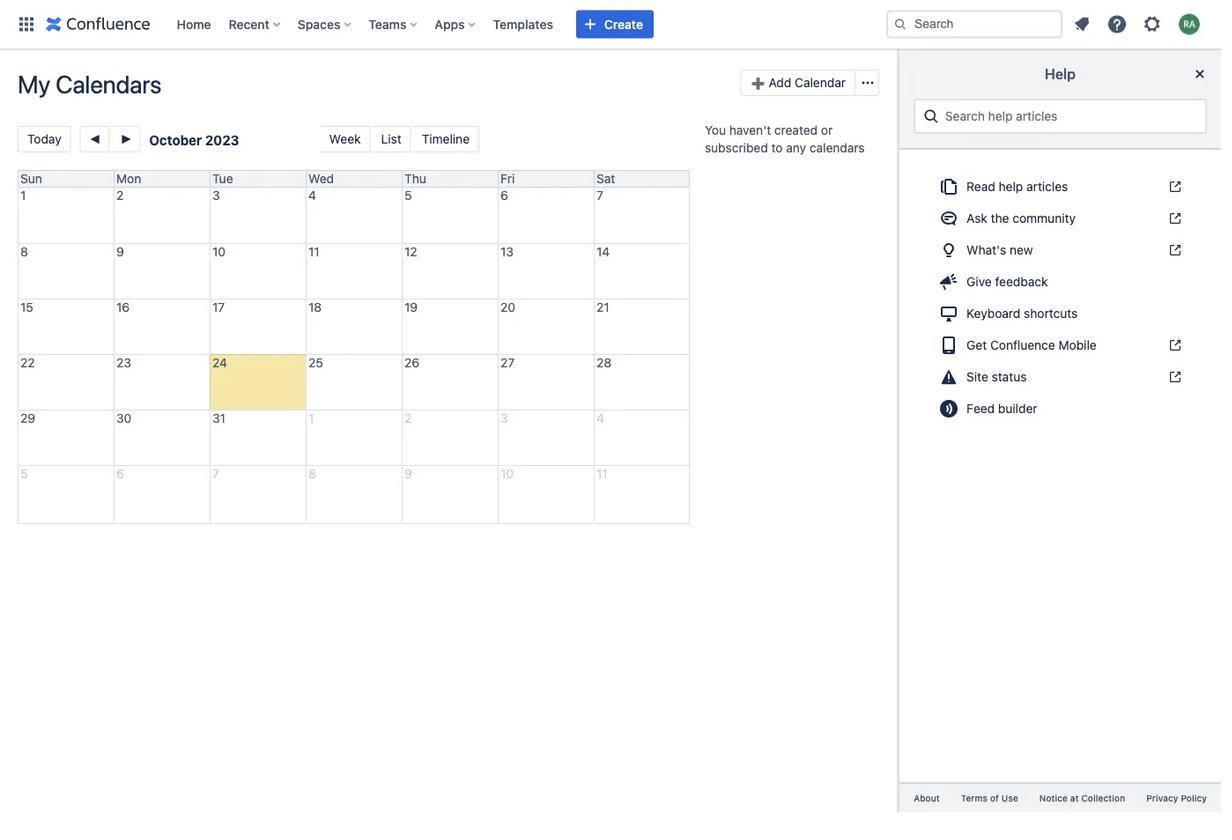 Task type: vqa. For each thing, say whether or not it's contained in the screenshot.
30
yes



Task type: describe. For each thing, give the bounding box(es) containing it.
teams
[[369, 17, 407, 31]]

recent
[[229, 17, 270, 31]]

terms
[[962, 794, 988, 804]]

comment icon image
[[939, 208, 960, 229]]

banner containing home
[[0, 0, 1222, 49]]

timeline
[[422, 132, 470, 146]]

about button
[[904, 792, 951, 807]]

any
[[787, 141, 807, 155]]

templates
[[493, 17, 554, 31]]

18
[[309, 300, 322, 315]]

read help articles
[[967, 179, 1069, 194]]

sat
[[597, 171, 616, 186]]

calendars
[[55, 70, 161, 99]]

warning icon image
[[939, 367, 960, 388]]

add
[[769, 75, 792, 90]]

terms of use
[[962, 794, 1019, 804]]

1 vertical spatial 5
[[20, 467, 28, 481]]

timeline button
[[413, 126, 480, 153]]

22
[[20, 356, 35, 370]]

◄
[[89, 132, 101, 146]]

add calendar image
[[751, 76, 765, 90]]

get confluence mobile link
[[928, 331, 1194, 360]]

keyboard shortcuts button
[[928, 300, 1194, 328]]

► button
[[112, 126, 141, 153]]

you
[[705, 123, 726, 138]]

week button
[[321, 126, 371, 153]]

0 vertical spatial 7
[[597, 188, 604, 203]]

shortcut icon image for articles
[[1165, 180, 1183, 194]]

0 horizontal spatial 1
[[20, 188, 26, 203]]

confluence
[[991, 338, 1056, 353]]

today
[[27, 132, 61, 146]]

17
[[212, 300, 225, 315]]

my calendars
[[18, 70, 161, 99]]

created
[[775, 123, 818, 138]]

site status link
[[928, 363, 1194, 391]]

community
[[1013, 211, 1076, 226]]

today button
[[18, 126, 71, 153]]

mobile icon image
[[939, 335, 960, 356]]

documents icon image
[[939, 176, 960, 197]]

feed builder
[[967, 402, 1038, 416]]

articles
[[1027, 179, 1069, 194]]

give
[[967, 275, 992, 289]]

site status
[[967, 370, 1027, 384]]

signal icon image
[[939, 398, 960, 420]]

1 horizontal spatial 9
[[405, 467, 412, 481]]

of
[[991, 794, 1000, 804]]

1 vertical spatial 4
[[597, 411, 605, 426]]

23
[[116, 356, 131, 370]]

notice
[[1040, 794, 1068, 804]]

1 vertical spatial 7
[[212, 467, 219, 481]]

help
[[1046, 66, 1076, 82]]

feed
[[967, 402, 995, 416]]

at
[[1071, 794, 1079, 804]]

1 vertical spatial 6
[[116, 467, 124, 481]]

2023
[[205, 132, 239, 148]]

help
[[999, 179, 1024, 194]]

wed
[[309, 171, 334, 186]]

29
[[20, 411, 35, 426]]

◄ button
[[80, 126, 110, 153]]

ask the community link
[[928, 205, 1194, 233]]

1 vertical spatial 1
[[309, 411, 314, 426]]

subscribed
[[705, 141, 769, 155]]

25
[[309, 356, 323, 370]]

thu
[[405, 171, 427, 186]]

ask the community
[[967, 211, 1076, 226]]

shortcut icon image for mobile
[[1165, 339, 1183, 353]]

collection
[[1082, 794, 1126, 804]]

list button
[[373, 126, 411, 153]]

feedback
[[996, 275, 1049, 289]]

you haven't created or subscribed to any calendars
[[705, 123, 865, 155]]

create
[[605, 17, 644, 31]]

my
[[18, 70, 50, 99]]

fri
[[501, 171, 515, 186]]

add calendar button
[[741, 70, 856, 96]]

21
[[597, 300, 610, 315]]

templates link
[[488, 10, 559, 38]]

0 horizontal spatial 2
[[116, 188, 124, 203]]

what's new link
[[928, 236, 1194, 264]]

home
[[177, 17, 211, 31]]

mobile
[[1059, 338, 1097, 353]]

list
[[381, 132, 402, 146]]

what's
[[967, 243, 1007, 257]]

teams button
[[364, 10, 424, 38]]

31
[[212, 411, 226, 426]]

sun
[[20, 171, 42, 186]]

spaces
[[298, 17, 341, 31]]

privacy
[[1147, 794, 1179, 804]]

calendars
[[810, 141, 865, 155]]

feed builder button
[[928, 395, 1194, 423]]

ask
[[967, 211, 988, 226]]

the
[[991, 211, 1010, 226]]

what's new
[[967, 243, 1034, 257]]

about
[[914, 794, 940, 804]]

Search field
[[887, 10, 1063, 38]]



Task type: locate. For each thing, give the bounding box(es) containing it.
0 horizontal spatial 11
[[309, 245, 320, 259]]

1 vertical spatial 9
[[405, 467, 412, 481]]

1 horizontal spatial 3
[[501, 411, 508, 426]]

6 down "30"
[[116, 467, 124, 481]]

0 vertical spatial 2
[[116, 188, 124, 203]]

0 vertical spatial 6
[[501, 188, 508, 203]]

7 down "sat"
[[597, 188, 604, 203]]

new
[[1010, 243, 1034, 257]]

create button
[[576, 10, 654, 38]]

0 vertical spatial 8
[[20, 245, 28, 259]]

1 vertical spatial 11
[[597, 467, 608, 481]]

shortcut icon image for community
[[1165, 212, 1183, 226]]

9
[[116, 245, 124, 259], [405, 467, 412, 481]]

feedback icon image
[[939, 272, 960, 293]]

7
[[597, 188, 604, 203], [212, 467, 219, 481]]

12
[[405, 245, 418, 259]]

settings icon image
[[1143, 14, 1164, 35]]

calendar
[[795, 75, 846, 90]]

2 shortcut icon image from the top
[[1165, 212, 1183, 226]]

1 vertical spatial 3
[[501, 411, 508, 426]]

0 vertical spatial 3
[[212, 188, 220, 203]]

16
[[116, 300, 130, 315]]

0 vertical spatial 1
[[20, 188, 26, 203]]

lightbulb icon image
[[939, 240, 960, 261]]

appswitcher icon image
[[16, 14, 37, 35]]

2 down 26
[[405, 411, 412, 426]]

3 down 27
[[501, 411, 508, 426]]

4 down 28
[[597, 411, 605, 426]]

1 horizontal spatial 6
[[501, 188, 508, 203]]

confluence image
[[46, 14, 150, 35], [46, 14, 150, 35]]

1
[[20, 188, 26, 203], [309, 411, 314, 426]]

tue
[[212, 171, 233, 186]]

0 horizontal spatial 5
[[20, 467, 28, 481]]

0 horizontal spatial 8
[[20, 245, 28, 259]]

status
[[992, 370, 1027, 384]]

1 horizontal spatial 5
[[405, 188, 412, 203]]

20
[[501, 300, 516, 315]]

6 down fri
[[501, 188, 508, 203]]

close image
[[1190, 63, 1211, 85]]

2
[[116, 188, 124, 203], [405, 411, 412, 426]]

policy
[[1182, 794, 1208, 804]]

your profile and preferences image
[[1180, 14, 1201, 35]]

0 horizontal spatial 3
[[212, 188, 220, 203]]

1 vertical spatial 10
[[501, 467, 514, 481]]

search image
[[894, 17, 908, 31]]

keyboard
[[967, 306, 1021, 321]]

30
[[116, 411, 132, 426]]

haven't
[[730, 123, 772, 138]]

1 vertical spatial 2
[[405, 411, 412, 426]]

1 down "sun"
[[20, 188, 26, 203]]

0 horizontal spatial 7
[[212, 467, 219, 481]]

28
[[597, 356, 612, 370]]

global element
[[11, 0, 883, 49]]

0 vertical spatial 5
[[405, 188, 412, 203]]

notice at collection
[[1040, 794, 1126, 804]]

home link
[[171, 10, 217, 38]]

1 horizontal spatial 1
[[309, 411, 314, 426]]

get confluence mobile
[[967, 338, 1097, 353]]

site
[[967, 370, 989, 384]]

1 horizontal spatial 7
[[597, 188, 604, 203]]

5
[[405, 188, 412, 203], [20, 467, 28, 481]]

3 shortcut icon image from the top
[[1165, 243, 1183, 257]]

help icon image
[[1107, 14, 1128, 35]]

shortcut icon image
[[1165, 180, 1183, 194], [1165, 212, 1183, 226], [1165, 243, 1183, 257], [1165, 339, 1183, 353], [1165, 370, 1183, 384]]

13
[[501, 245, 514, 259]]

1 horizontal spatial 11
[[597, 467, 608, 481]]

1 shortcut icon image from the top
[[1165, 180, 1183, 194]]

1 down 25
[[309, 411, 314, 426]]

apps
[[435, 17, 465, 31]]

5 shortcut icon image from the top
[[1165, 370, 1183, 384]]

shortcut icon image inside ask the community link
[[1165, 212, 1183, 226]]

0 vertical spatial 9
[[116, 245, 124, 259]]

recent button
[[224, 10, 287, 38]]

give feedback button
[[928, 268, 1194, 296]]

7 down the 31
[[212, 467, 219, 481]]

15
[[20, 300, 33, 315]]

shortcut icon image inside what's new link
[[1165, 243, 1183, 257]]

3 down tue
[[212, 188, 220, 203]]

4 shortcut icon image from the top
[[1165, 339, 1183, 353]]

0 horizontal spatial 4
[[309, 188, 316, 203]]

19
[[405, 300, 418, 315]]

shortcut icon image inside the get confluence mobile link
[[1165, 339, 1183, 353]]

10
[[212, 245, 226, 259], [501, 467, 514, 481]]

0 vertical spatial 4
[[309, 188, 316, 203]]

october
[[149, 132, 202, 148]]

1 horizontal spatial 2
[[405, 411, 412, 426]]

►
[[120, 132, 133, 146]]

or
[[822, 123, 833, 138]]

notification icon image
[[1072, 14, 1093, 35]]

privacy policy link
[[1137, 792, 1218, 807]]

2 down mon
[[116, 188, 124, 203]]

4 down wed
[[309, 188, 316, 203]]

week
[[329, 132, 361, 146]]

mon
[[116, 171, 141, 186]]

october 2023
[[149, 132, 239, 148]]

11
[[309, 245, 320, 259], [597, 467, 608, 481]]

5 down 29 at the left bottom
[[20, 467, 28, 481]]

add calendar
[[769, 75, 846, 90]]

shortcut icon image inside the read help articles link
[[1165, 180, 1183, 194]]

1 horizontal spatial 10
[[501, 467, 514, 481]]

0 horizontal spatial 9
[[116, 245, 124, 259]]

give feedback
[[967, 275, 1049, 289]]

shortcuts
[[1024, 306, 1078, 321]]

1 horizontal spatial 8
[[309, 467, 316, 481]]

spaces button
[[293, 10, 358, 38]]

notice at collection link
[[1029, 792, 1137, 807]]

4
[[309, 188, 316, 203], [597, 411, 605, 426]]

1 horizontal spatial 4
[[597, 411, 605, 426]]

14
[[597, 245, 610, 259]]

use
[[1002, 794, 1019, 804]]

read
[[967, 179, 996, 194]]

0 vertical spatial 10
[[212, 245, 226, 259]]

0 horizontal spatial 10
[[212, 245, 226, 259]]

to
[[772, 141, 783, 155]]

0 vertical spatial 11
[[309, 245, 320, 259]]

1 vertical spatial 8
[[309, 467, 316, 481]]

builder
[[999, 402, 1038, 416]]

terms of use link
[[951, 792, 1029, 807]]

banner
[[0, 0, 1222, 49]]

27
[[501, 356, 515, 370]]

24
[[212, 356, 227, 370]]

apps button
[[430, 10, 483, 38]]

0 horizontal spatial 6
[[116, 467, 124, 481]]

shortcut icon image inside the site status link
[[1165, 370, 1183, 384]]

screen icon image
[[939, 303, 960, 324]]

Search help articles field
[[941, 101, 1199, 132]]

keyboard shortcuts
[[967, 306, 1078, 321]]

5 down thu
[[405, 188, 412, 203]]

get
[[967, 338, 987, 353]]



